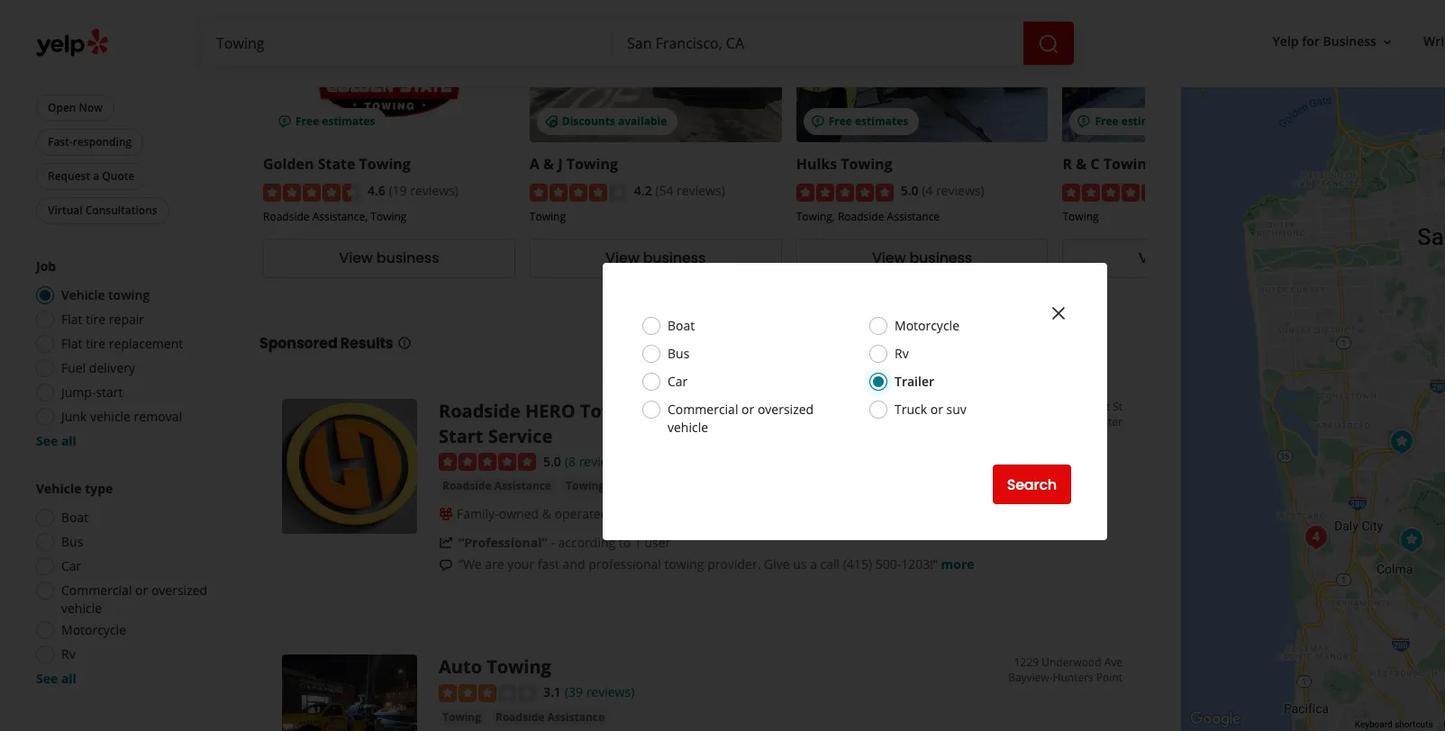 Task type: vqa. For each thing, say whether or not it's contained in the screenshot.
the Auto Towing
yes



Task type: describe. For each thing, give the bounding box(es) containing it.
tire for replacement
[[86, 335, 106, 352]]

now
[[79, 100, 103, 115]]

search dialog
[[0, 0, 1445, 732]]

writ link
[[1416, 26, 1445, 58]]

towing up 4.2 star rating image
[[566, 154, 618, 174]]

provider.
[[707, 556, 761, 573]]

flat for flat tire replacement
[[61, 335, 82, 352]]

free estimates link for golden state towing
[[263, 0, 515, 143]]

reviews) right (8
[[579, 453, 627, 470]]

close image
[[1048, 303, 1070, 324]]

j
[[558, 154, 563, 174]]

view business link for hulks towing
[[796, 239, 1048, 278]]

jump
[[772, 399, 819, 423]]

truck or suv
[[895, 401, 967, 418]]

junk
[[61, 408, 87, 425]]

towing down r
[[1063, 209, 1099, 224]]

type
[[85, 480, 113, 497]]

request a quote
[[48, 168, 135, 184]]

(8 reviews) link
[[565, 451, 627, 471]]

virtual
[[48, 203, 83, 218]]

request
[[48, 168, 90, 184]]

roadside hero towing network and jump start service link
[[439, 399, 819, 449]]

2 horizontal spatial or
[[930, 401, 943, 418]]

open now button
[[36, 95, 115, 122]]

a & j towing
[[530, 154, 618, 174]]

16 trending v2 image
[[439, 536, 453, 551]]

golden
[[263, 154, 314, 174]]

hunters
[[1053, 670, 1094, 686]]

underwood
[[1042, 655, 1102, 670]]

1229 underwood ave bayview-hunters point
[[1008, 655, 1123, 686]]

2 16 free estimates v2 image from the left
[[1077, 115, 1092, 129]]

family-owned & operated
[[457, 506, 608, 523]]

repair
[[109, 311, 144, 328]]

view for golden state towing
[[339, 248, 373, 269]]

virtual consultations
[[48, 203, 157, 218]]

(8
[[565, 453, 576, 470]]

a & j towing link
[[530, 154, 618, 174]]

keyboard shortcuts
[[1355, 720, 1433, 730]]

search
[[1007, 474, 1057, 495]]

estimates for state
[[322, 114, 375, 129]]

sponsored
[[259, 333, 338, 354]]

1 horizontal spatial a
[[810, 556, 817, 573]]

vehicle for vehicle towing clear all
[[36, 22, 72, 37]]

operated
[[555, 506, 608, 523]]

hulks towing link
[[796, 154, 893, 174]]

1 horizontal spatial or
[[742, 401, 754, 418]]

view business link for a & j towing
[[530, 239, 782, 278]]

see for rv
[[36, 670, 58, 687]]

4.2 (54 reviews)
[[634, 182, 725, 199]]

3 estimates from the left
[[1122, 114, 1175, 129]]

16 free estimates v2 image
[[278, 115, 292, 129]]

1203!"
[[901, 556, 938, 573]]

view business for golden state towing
[[339, 248, 439, 269]]

fuel
[[61, 360, 86, 377]]

& for a
[[543, 154, 554, 174]]

give
[[764, 556, 790, 573]]

16 speech v2 image
[[439, 559, 453, 573]]

to
[[619, 535, 631, 552]]

estimates for towing
[[855, 114, 908, 129]]

for
[[1302, 33, 1320, 50]]

free for hulks
[[829, 114, 852, 129]]

fuel delivery
[[61, 360, 135, 377]]

more link
[[941, 556, 974, 573]]

all for vehicle type
[[61, 670, 77, 687]]

towing right hulks
[[841, 154, 893, 174]]

a
[[530, 154, 540, 174]]

view business for a & j towing
[[606, 248, 706, 269]]

roadside down 4.6 star rating image
[[263, 209, 310, 224]]

1 vertical spatial car
[[61, 558, 81, 575]]

(39
[[565, 684, 583, 701]]

2 vertical spatial towing
[[664, 556, 704, 573]]

civic
[[1063, 414, 1086, 430]]

c
[[1091, 154, 1100, 174]]

hulks towing
[[796, 154, 893, 174]]

auto towing image
[[282, 655, 417, 732]]

3.1
[[543, 684, 561, 701]]

0 horizontal spatial 5 star rating image
[[439, 454, 536, 472]]

(4
[[922, 182, 933, 199]]

discounts available link
[[530, 0, 782, 143]]

fast-responding button
[[36, 129, 143, 156]]

1390 market st civic center
[[1047, 399, 1123, 430]]

reviews) for a & j towing
[[677, 182, 725, 199]]

quote
[[102, 168, 135, 184]]

car inside search "dialog"
[[668, 373, 688, 390]]

towing up 3.1 star rating image
[[487, 655, 551, 679]]

16 info v2 image
[[397, 336, 411, 350]]

bayview-
[[1008, 670, 1053, 686]]

roadside up family-
[[442, 479, 492, 494]]

removal
[[134, 408, 182, 425]]

free estimates link for hulks towing
[[796, 0, 1048, 143]]

start
[[96, 384, 123, 401]]

see all button for rv
[[36, 670, 77, 687]]

motorcycle inside search "dialog"
[[895, 317, 960, 334]]

see all for rv
[[36, 670, 77, 687]]

search image
[[1038, 33, 1060, 55]]

16 family owned v2 image
[[439, 508, 453, 522]]

open now
[[48, 100, 103, 115]]

towing down 4.2 star rating image
[[530, 209, 566, 224]]

free estimates for towing
[[829, 114, 908, 129]]

4.6
[[368, 182, 385, 199]]

view for a & j towing
[[606, 248, 639, 269]]

according
[[558, 535, 616, 552]]

see all for junk vehicle removal
[[36, 432, 77, 450]]

0 vertical spatial roadside assistance
[[442, 479, 551, 494]]

(54
[[655, 182, 673, 199]]

and for network
[[733, 399, 767, 423]]

fast
[[538, 556, 559, 573]]

market
[[1074, 399, 1110, 414]]

5.0 for 5.0 (4 reviews)
[[901, 182, 919, 199]]

"we are your fast and professional towing provider. give us a call (415) 500-1203!" more
[[459, 556, 974, 573]]

auto towing link
[[439, 655, 551, 679]]

view business for r & c towing
[[1139, 248, 1239, 269]]

r
[[1063, 154, 1072, 174]]

4.2 star rating image
[[530, 184, 627, 202]]

boat inside search "dialog"
[[668, 317, 695, 334]]

a inside button
[[93, 168, 99, 184]]

free estimates link for r & c towing
[[1063, 0, 1315, 143]]

network collision image
[[1393, 522, 1429, 558]]

1 16 free estimates v2 image from the left
[[811, 115, 825, 129]]

search button
[[993, 465, 1071, 505]]

a & j towing image
[[1384, 424, 1420, 460]]

google image
[[1186, 708, 1245, 732]]

towing, roadside assistance
[[796, 209, 940, 224]]

0 horizontal spatial bus
[[61, 533, 83, 551]]

all inside vehicle towing clear all
[[65, 36, 76, 51]]

view for r & c towing
[[1139, 248, 1173, 269]]

5.0 link
[[543, 451, 561, 471]]

vehicle for vehicle type
[[36, 480, 82, 497]]

job
[[36, 258, 56, 275]]

free for golden
[[296, 114, 319, 129]]

reviews) for golden state towing
[[410, 182, 459, 199]]

professional
[[589, 556, 661, 573]]

your
[[508, 556, 534, 573]]

view business for hulks towing
[[872, 248, 972, 269]]

roadside hero towing network and jump start service
[[439, 399, 819, 449]]

discounts
[[562, 114, 615, 129]]

assistance,
[[312, 209, 368, 224]]

vehicle for vehicle towing
[[61, 287, 105, 304]]

3.1 link
[[543, 682, 561, 702]]



Task type: locate. For each thing, give the bounding box(es) containing it.
roadside assistance link down 3.1
[[492, 709, 608, 727]]

and
[[733, 399, 767, 423], [563, 556, 585, 573]]

2 option group from the top
[[31, 480, 223, 688]]

2 horizontal spatial free estimates
[[1095, 114, 1175, 129]]

yelp for business button
[[1266, 26, 1402, 58]]

1 vertical spatial roadside assistance link
[[492, 709, 608, 727]]

0 vertical spatial oversized
[[758, 401, 814, 418]]

2 flat from the top
[[61, 335, 82, 352]]

0 vertical spatial see all
[[36, 432, 77, 450]]

bus down vehicle type
[[61, 533, 83, 551]]

1 horizontal spatial car
[[668, 373, 688, 390]]

2 free from the left
[[829, 114, 852, 129]]

flat tire repair
[[61, 311, 144, 328]]

results
[[340, 333, 393, 354]]

reviews) right '(54'
[[677, 182, 725, 199]]

1 flat from the top
[[61, 311, 82, 328]]

1 vertical spatial motorcycle
[[61, 622, 126, 639]]

& right owned
[[542, 506, 551, 523]]

5.0
[[901, 182, 919, 199], [543, 453, 561, 470]]

5.0 for 5.0
[[543, 453, 561, 470]]

1 vertical spatial all
[[61, 432, 77, 450]]

delivery
[[89, 360, 135, 377]]

roadside assistance
[[442, 479, 551, 494], [496, 710, 605, 725]]

1 vertical spatial towing
[[108, 287, 150, 304]]

0 vertical spatial rv
[[895, 345, 909, 362]]

2 vertical spatial vehicle
[[36, 480, 82, 497]]

towing for vehicle towing
[[108, 287, 150, 304]]

16 discount available v2 image
[[544, 115, 558, 129]]

roadside assistance button down 3.1
[[492, 709, 608, 727]]

3 free estimates link from the left
[[1063, 0, 1315, 143]]

rv inside option group
[[61, 646, 75, 663]]

towing link down (8 reviews)
[[562, 478, 608, 496]]

towing up (8 reviews) link
[[580, 399, 645, 423]]

1 horizontal spatial estimates
[[855, 114, 908, 129]]

group
[[32, 66, 223, 228]]

1 vertical spatial boat
[[61, 509, 89, 526]]

1 vertical spatial assistance
[[494, 479, 551, 494]]

& left c
[[1076, 154, 1087, 174]]

keyboard shortcuts button
[[1355, 719, 1433, 732]]

towing down (19
[[371, 209, 407, 224]]

0 vertical spatial a
[[93, 168, 99, 184]]

0 vertical spatial boat
[[668, 317, 695, 334]]

1 horizontal spatial oversized
[[758, 401, 814, 418]]

0 horizontal spatial free
[[296, 114, 319, 129]]

0 vertical spatial roadside assistance link
[[439, 478, 555, 496]]

flat
[[61, 311, 82, 328], [61, 335, 82, 352]]

reviews) right (4
[[936, 182, 984, 199]]

0 vertical spatial commercial
[[668, 401, 738, 418]]

0 horizontal spatial 16 free estimates v2 image
[[811, 115, 825, 129]]

towing button down 3.1 star rating image
[[439, 709, 485, 727]]

0 vertical spatial tire
[[86, 311, 106, 328]]

5.0 left (8
[[543, 453, 561, 470]]

bus up 'network'
[[668, 345, 690, 362]]

2 horizontal spatial free estimates link
[[1063, 0, 1315, 143]]

assistance down (4
[[887, 209, 940, 224]]

1 vertical spatial and
[[563, 556, 585, 573]]

see all button
[[36, 432, 77, 450], [36, 670, 77, 687]]

business for r & c towing
[[1176, 248, 1239, 269]]

0 horizontal spatial oversized
[[151, 582, 207, 599]]

"professional" - according to 1 user
[[459, 535, 671, 552]]

0 vertical spatial bus
[[668, 345, 690, 362]]

car up 'network'
[[668, 373, 688, 390]]

roadside assistance down 3.1
[[496, 710, 605, 725]]

and left jump
[[733, 399, 767, 423]]

free estimates up state
[[296, 114, 375, 129]]

0 vertical spatial commercial or oversized vehicle
[[668, 401, 814, 436]]

vehicle up 'open'
[[36, 22, 72, 37]]

1 vertical spatial option group
[[31, 480, 223, 688]]

0 horizontal spatial and
[[563, 556, 585, 573]]

0 horizontal spatial commercial or oversized vehicle
[[61, 582, 207, 617]]

roadside assistance link up family-
[[439, 478, 555, 496]]

(415)
[[843, 556, 872, 573]]

2 view business link from the left
[[530, 239, 782, 278]]

2 horizontal spatial 5 star rating image
[[1063, 184, 1160, 202]]

towing down 3.1 star rating image
[[442, 710, 481, 725]]

view business link for golden state towing
[[263, 239, 515, 278]]

1 horizontal spatial commercial
[[668, 401, 738, 418]]

roadside right towing,
[[838, 209, 884, 224]]

vehicle left "type"
[[36, 480, 82, 497]]

None search field
[[202, 22, 1078, 65]]

0 vertical spatial car
[[668, 373, 688, 390]]

4 view business link from the left
[[1063, 239, 1315, 278]]

r & c towing link
[[1063, 154, 1155, 174]]

1 vertical spatial 5.0
[[543, 453, 561, 470]]

1 horizontal spatial free estimates link
[[796, 0, 1048, 143]]

towing inside option group
[[108, 287, 150, 304]]

a right us
[[810, 556, 817, 573]]

assistance up owned
[[494, 479, 551, 494]]

view business link for r & c towing
[[1063, 239, 1315, 278]]

1229
[[1014, 655, 1039, 670]]

tire for repair
[[86, 311, 106, 328]]

roadside assistance button up family-
[[439, 478, 555, 496]]

tire
[[86, 311, 106, 328], [86, 335, 106, 352]]

jump start hero image
[[1298, 519, 1334, 555]]

reviews) right (39
[[586, 684, 635, 701]]

1 vertical spatial commercial
[[61, 582, 132, 599]]

towing right c
[[1103, 154, 1155, 174]]

boat down vehicle type
[[61, 509, 89, 526]]

view business
[[339, 248, 439, 269], [606, 248, 706, 269], [872, 248, 972, 269], [1139, 248, 1239, 269]]

0 vertical spatial 5.0
[[901, 182, 919, 199]]

business for hulks towing
[[910, 248, 972, 269]]

owned
[[499, 506, 539, 523]]

1 estimates from the left
[[322, 114, 375, 129]]

1 vertical spatial commercial or oversized vehicle
[[61, 582, 207, 617]]

5.0 (4 reviews)
[[901, 182, 984, 199]]

jump-
[[61, 384, 96, 401]]

sponsored results
[[259, 333, 393, 354]]

family-
[[457, 506, 499, 523]]

0 vertical spatial see
[[36, 432, 58, 450]]

0 vertical spatial roadside assistance button
[[439, 478, 555, 496]]

2 see all from the top
[[36, 670, 77, 687]]

1 see all from the top
[[36, 432, 77, 450]]

-
[[551, 535, 555, 552]]

towing for vehicle towing clear all
[[75, 22, 109, 37]]

1 free from the left
[[296, 114, 319, 129]]

1 horizontal spatial boat
[[668, 317, 695, 334]]

0 horizontal spatial car
[[61, 558, 81, 575]]

view for hulks towing
[[872, 248, 906, 269]]

consultations
[[85, 203, 157, 218]]

0 vertical spatial motorcycle
[[895, 317, 960, 334]]

&
[[543, 154, 554, 174], [1076, 154, 1087, 174], [542, 506, 551, 523]]

1 view business link from the left
[[263, 239, 515, 278]]

clear all link
[[36, 36, 76, 51]]

roadside up start
[[439, 399, 521, 423]]

see for junk vehicle removal
[[36, 432, 58, 450]]

view
[[339, 248, 373, 269], [606, 248, 639, 269], [872, 248, 906, 269], [1139, 248, 1173, 269]]

all for job
[[61, 432, 77, 450]]

vehicle towing clear all
[[36, 22, 109, 51]]

0 vertical spatial option group
[[31, 258, 223, 451]]

2 vertical spatial all
[[61, 670, 77, 687]]

vehicle inside vehicle towing clear all
[[36, 22, 72, 37]]

responding
[[73, 134, 132, 150]]

estimates up hulks towing
[[855, 114, 908, 129]]

16 free estimates v2 image up hulks
[[811, 115, 825, 129]]

estimates up the golden state towing link on the top of page
[[322, 114, 375, 129]]

1 see all button from the top
[[36, 432, 77, 450]]

r & c towing
[[1063, 154, 1155, 174]]

group containing open now
[[32, 66, 223, 228]]

0 vertical spatial towing button
[[562, 478, 608, 496]]

2 business from the left
[[643, 248, 706, 269]]

1 free estimates from the left
[[296, 114, 375, 129]]

car down vehicle type
[[61, 558, 81, 575]]

5 star rating image down hulks towing
[[796, 184, 894, 202]]

option group
[[31, 258, 223, 451], [31, 480, 223, 688]]

commercial or oversized vehicle inside search "dialog"
[[668, 401, 814, 436]]

(19
[[389, 182, 407, 199]]

truck
[[895, 401, 927, 418]]

0 horizontal spatial commercial
[[61, 582, 132, 599]]

4.6 star rating image
[[263, 184, 360, 202]]

golden state towing link
[[263, 154, 411, 174]]

3.1 star rating image
[[439, 684, 536, 702]]

3 view business from the left
[[872, 248, 972, 269]]

1 horizontal spatial 5.0
[[901, 182, 919, 199]]

4.6 (19 reviews)
[[368, 182, 459, 199]]

free estimates up hulks towing link
[[829, 114, 908, 129]]

5 star rating image
[[796, 184, 894, 202], [1063, 184, 1160, 202], [439, 454, 536, 472]]

suv
[[947, 401, 967, 418]]

flat tire replacement
[[61, 335, 183, 352]]

500-
[[875, 556, 901, 573]]

"we
[[459, 556, 482, 573]]

discounts available
[[562, 114, 667, 129]]

yelp
[[1273, 33, 1299, 50]]

see
[[36, 432, 58, 450], [36, 670, 58, 687]]

towing inside vehicle towing clear all
[[75, 22, 109, 37]]

free estimates
[[296, 114, 375, 129], [829, 114, 908, 129], [1095, 114, 1175, 129]]

1 vertical spatial towing link
[[439, 709, 485, 727]]

and down "professional" - according to 1 user
[[563, 556, 585, 573]]

1 vertical spatial see all
[[36, 670, 77, 687]]

16 free estimates v2 image up c
[[1077, 115, 1092, 129]]

free estimates for state
[[296, 114, 375, 129]]

1 vertical spatial tire
[[86, 335, 106, 352]]

2 view from the left
[[606, 248, 639, 269]]

0 horizontal spatial a
[[93, 168, 99, 184]]

vehicle towing
[[61, 287, 150, 304]]

business for a & j towing
[[643, 248, 706, 269]]

car
[[668, 373, 688, 390], [61, 558, 81, 575]]

& for r
[[1076, 154, 1087, 174]]

replacement
[[109, 335, 183, 352]]

1 view business from the left
[[339, 248, 439, 269]]

1 option group from the top
[[31, 258, 223, 451]]

3 view from the left
[[872, 248, 906, 269]]

4 business from the left
[[1176, 248, 1239, 269]]

tire down vehicle towing
[[86, 311, 106, 328]]

2 vertical spatial assistance
[[547, 710, 605, 725]]

0 horizontal spatial free estimates
[[296, 114, 375, 129]]

user actions element
[[1258, 25, 1445, 61]]

option group containing job
[[31, 258, 223, 451]]

2 tire from the top
[[86, 335, 106, 352]]

(8 reviews)
[[565, 453, 627, 470]]

towing inside roadside hero towing network and jump start service
[[580, 399, 645, 423]]

motorcycle
[[895, 317, 960, 334], [61, 622, 126, 639]]

1 horizontal spatial free estimates
[[829, 114, 908, 129]]

fast-
[[48, 134, 73, 150]]

2 estimates from the left
[[855, 114, 908, 129]]

towing up repair
[[108, 287, 150, 304]]

2 horizontal spatial free
[[1095, 114, 1119, 129]]

roadside inside roadside hero towing network and jump start service
[[439, 399, 521, 423]]

flat down vehicle towing
[[61, 311, 82, 328]]

vehicle up flat tire repair
[[61, 287, 105, 304]]

1 horizontal spatial free
[[829, 114, 852, 129]]

shortcuts
[[1395, 720, 1433, 730]]

roadside assistance link
[[439, 478, 555, 496], [492, 709, 608, 727]]

flat up fuel
[[61, 335, 82, 352]]

rv inside search "dialog"
[[895, 345, 909, 362]]

0 vertical spatial flat
[[61, 311, 82, 328]]

reviews) for hulks towing
[[936, 182, 984, 199]]

1 view from the left
[[339, 248, 373, 269]]

towing link
[[562, 478, 608, 496], [439, 709, 485, 727]]

start
[[439, 424, 483, 449]]

assistance for the bottom roadside assistance link
[[547, 710, 605, 725]]

2 free estimates link from the left
[[796, 0, 1048, 143]]

boat inside option group
[[61, 509, 89, 526]]

writ
[[1424, 33, 1445, 50]]

assistance down (39
[[547, 710, 605, 725]]

business for golden state towing
[[376, 248, 439, 269]]

2 view business from the left
[[606, 248, 706, 269]]

roadside hero towing network and jump start service image
[[282, 399, 417, 534]]

ave
[[1104, 655, 1123, 670]]

1 vertical spatial roadside assistance button
[[492, 709, 608, 727]]

roadside down 3.1 star rating image
[[496, 710, 545, 725]]

oversized inside search "dialog"
[[758, 401, 814, 418]]

map region
[[998, 0, 1445, 732]]

free up r & c towing 'link' on the right top of the page
[[1095, 114, 1119, 129]]

1 horizontal spatial towing button
[[562, 478, 608, 496]]

reviews) right (19
[[410, 182, 459, 199]]

1 vertical spatial roadside assistance
[[496, 710, 605, 725]]

free estimates up r & c towing 'link' on the right top of the page
[[1095, 114, 1175, 129]]

user
[[645, 535, 671, 552]]

flat for flat tire repair
[[61, 311, 82, 328]]

see all button for junk vehicle removal
[[36, 432, 77, 450]]

towing right clear in the left of the page
[[75, 22, 109, 37]]

business
[[1323, 33, 1377, 50]]

1 horizontal spatial motorcycle
[[895, 317, 960, 334]]

1 vertical spatial a
[[810, 556, 817, 573]]

free right 16 free estimates v2 image
[[296, 114, 319, 129]]

tire up fuel delivery at left
[[86, 335, 106, 352]]

0 vertical spatial see all button
[[36, 432, 77, 450]]

a & j towing image
[[1384, 424, 1420, 460]]

hulks
[[796, 154, 837, 174]]

1 horizontal spatial and
[[733, 399, 767, 423]]

1 tire from the top
[[86, 311, 106, 328]]

1 horizontal spatial commercial or oversized vehicle
[[668, 401, 814, 436]]

1 vertical spatial bus
[[61, 533, 83, 551]]

towing down user
[[664, 556, 704, 573]]

keyboard
[[1355, 720, 1393, 730]]

commercial inside search "dialog"
[[668, 401, 738, 418]]

st
[[1113, 399, 1123, 414]]

2 see from the top
[[36, 670, 58, 687]]

bus inside search "dialog"
[[668, 345, 690, 362]]

2 free estimates from the left
[[829, 114, 908, 129]]

a left quote
[[93, 168, 99, 184]]

or
[[742, 401, 754, 418], [930, 401, 943, 418], [135, 582, 148, 599]]

towing button down (8 reviews)
[[562, 478, 608, 496]]

5 star rating image down r & c towing 'link' on the right top of the page
[[1063, 184, 1160, 202]]

more
[[941, 556, 974, 573]]

commercial or oversized vehicle
[[668, 401, 814, 436], [61, 582, 207, 617]]

1 vertical spatial see
[[36, 670, 58, 687]]

1 free estimates link from the left
[[263, 0, 515, 143]]

roadside assistance button for topmost roadside assistance link
[[439, 478, 555, 496]]

3 free estimates from the left
[[1095, 114, 1175, 129]]

open
[[48, 100, 76, 115]]

are
[[485, 556, 504, 573]]

0 vertical spatial assistance
[[887, 209, 940, 224]]

5 star rating image down start
[[439, 454, 536, 472]]

1 vertical spatial rv
[[61, 646, 75, 663]]

free up hulks towing link
[[829, 114, 852, 129]]

0 horizontal spatial rv
[[61, 646, 75, 663]]

1 horizontal spatial rv
[[895, 345, 909, 362]]

towing up 4.6
[[359, 154, 411, 174]]

vehicle inside search "dialog"
[[668, 419, 708, 436]]

and for fast
[[563, 556, 585, 573]]

roadside assistance up family-
[[442, 479, 551, 494]]

assistance for topmost roadside assistance link
[[494, 479, 551, 494]]

estimates up r & c towing 'link' on the right top of the page
[[1122, 114, 1175, 129]]

1 business from the left
[[376, 248, 439, 269]]

0 horizontal spatial free estimates link
[[263, 0, 515, 143]]

0 horizontal spatial motorcycle
[[61, 622, 126, 639]]

center
[[1089, 414, 1123, 430]]

0 horizontal spatial towing button
[[439, 709, 485, 727]]

towing
[[359, 154, 411, 174], [566, 154, 618, 174], [841, 154, 893, 174], [1103, 154, 1155, 174], [371, 209, 407, 224], [530, 209, 566, 224], [1063, 209, 1099, 224], [580, 399, 645, 423], [566, 479, 605, 494], [487, 655, 551, 679], [442, 710, 481, 725]]

1 vertical spatial flat
[[61, 335, 82, 352]]

2 see all button from the top
[[36, 670, 77, 687]]

3 free from the left
[[1095, 114, 1119, 129]]

roadside assistance button for the bottom roadside assistance link
[[492, 709, 608, 727]]

trailer
[[895, 373, 934, 390]]

option group containing vehicle type
[[31, 480, 223, 688]]

4 view from the left
[[1139, 248, 1173, 269]]

1 horizontal spatial bus
[[668, 345, 690, 362]]

boat up 'network'
[[668, 317, 695, 334]]

1 vertical spatial oversized
[[151, 582, 207, 599]]

jump-start
[[61, 384, 123, 401]]

0 vertical spatial and
[[733, 399, 767, 423]]

1 vertical spatial see all button
[[36, 670, 77, 687]]

1390
[[1047, 399, 1072, 414]]

auto
[[439, 655, 482, 679]]

& left j
[[543, 154, 554, 174]]

1 horizontal spatial 16 free estimates v2 image
[[1077, 115, 1092, 129]]

roadside assistance, towing
[[263, 209, 407, 224]]

0 horizontal spatial or
[[135, 582, 148, 599]]

1 horizontal spatial 5 star rating image
[[796, 184, 894, 202]]

state
[[318, 154, 355, 174]]

0 vertical spatial all
[[65, 36, 76, 51]]

1 vertical spatial vehicle
[[61, 287, 105, 304]]

1 vertical spatial towing button
[[439, 709, 485, 727]]

3 view business link from the left
[[796, 239, 1048, 278]]

towing down (8 reviews)
[[566, 479, 605, 494]]

0 horizontal spatial boat
[[61, 509, 89, 526]]

0 horizontal spatial towing link
[[439, 709, 485, 727]]

and inside roadside hero towing network and jump start service
[[733, 399, 767, 423]]

request a quote button
[[36, 163, 146, 190]]

3 business from the left
[[910, 248, 972, 269]]

5.0 left (4
[[901, 182, 919, 199]]

auto towing
[[439, 655, 551, 679]]

1 horizontal spatial towing link
[[562, 478, 608, 496]]

0 horizontal spatial 5.0
[[543, 453, 561, 470]]

0 vertical spatial towing
[[75, 22, 109, 37]]

0 vertical spatial vehicle
[[36, 22, 72, 37]]

1 see from the top
[[36, 432, 58, 450]]

16 chevron down v2 image
[[1380, 35, 1395, 49]]

yelp for business
[[1273, 33, 1377, 50]]

vehicle
[[90, 408, 131, 425], [668, 419, 708, 436], [61, 600, 102, 617]]

2 horizontal spatial estimates
[[1122, 114, 1175, 129]]

16 free estimates v2 image
[[811, 115, 825, 129], [1077, 115, 1092, 129]]

"professional"
[[459, 535, 548, 552]]

towing link down 3.1 star rating image
[[439, 709, 485, 727]]

us
[[793, 556, 807, 573]]

4 view business from the left
[[1139, 248, 1239, 269]]



